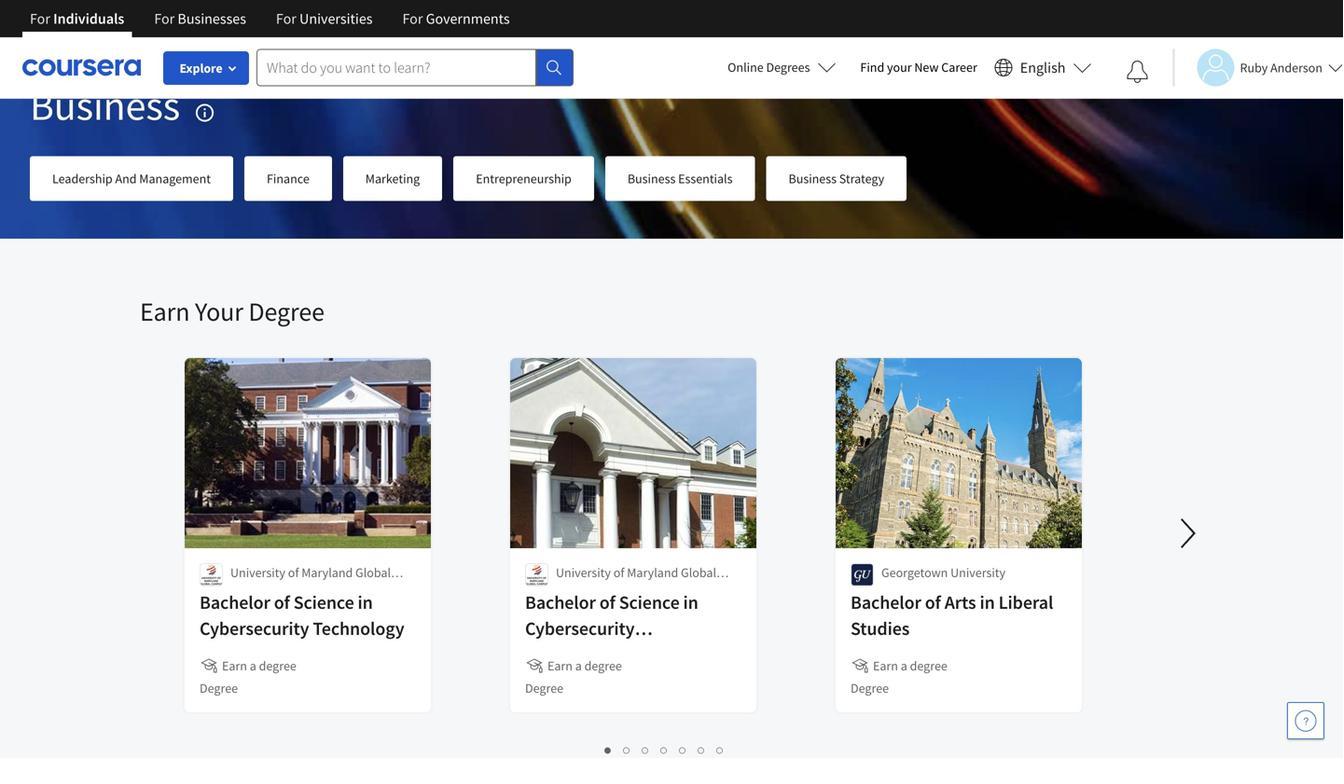 Task type: describe. For each thing, give the bounding box(es) containing it.
find
[[861, 59, 885, 76]]

earn your degree
[[140, 295, 325, 328]]

online degrees
[[728, 59, 811, 76]]

a for technology
[[250, 658, 256, 675]]

What do you want to learn? text field
[[257, 49, 537, 86]]

online degrees button
[[713, 47, 852, 88]]

banner navigation
[[15, 0, 525, 37]]

bachelor for bachelor of science in cybersecurity technology
[[200, 591, 271, 615]]

entrepreneurship
[[476, 170, 572, 187]]

and inside bachelor of science in cybersecurity management and policy
[[633, 644, 663, 667]]

next slide image
[[1167, 511, 1211, 556]]

university of maryland global campus image for bachelor of science in cybersecurity technology
[[200, 564, 223, 587]]

global for bachelor of science in cybersecurity technology
[[356, 565, 391, 581]]

studies
[[851, 617, 910, 641]]

earn your degree carousel element
[[140, 239, 1344, 759]]

arts
[[945, 591, 977, 615]]

technology
[[313, 617, 405, 641]]

business left strategy
[[789, 170, 837, 187]]

degree for bachelor of arts in liberal studies
[[851, 680, 890, 697]]

earn a degree for technology
[[222, 658, 297, 675]]

policy
[[667, 644, 715, 667]]

degree for technology
[[259, 658, 297, 675]]

science for technology
[[294, 591, 354, 615]]

find your new career
[[861, 59, 978, 76]]

global for bachelor of science in cybersecurity management and policy
[[681, 565, 717, 581]]

earn for bachelor of science in cybersecurity management and policy
[[548, 658, 573, 675]]

strategy
[[840, 170, 885, 187]]

degree for bachelor of science in cybersecurity management and policy
[[525, 680, 564, 697]]

in for bachelor of science in cybersecurity management and policy
[[684, 591, 699, 615]]

maryland for technology
[[302, 565, 353, 581]]

business strategy
[[789, 170, 885, 187]]

earn for bachelor of arts in liberal studies
[[874, 658, 899, 675]]

of for technology
[[274, 591, 290, 615]]

georgetown
[[882, 565, 949, 581]]

earn for bachelor of science in cybersecurity technology
[[222, 658, 247, 675]]

university of maryland global campus for management
[[556, 565, 717, 600]]

leadership and management
[[52, 170, 211, 187]]

for for individuals
[[30, 9, 50, 28]]

online
[[728, 59, 764, 76]]

for individuals
[[30, 9, 124, 28]]

for for universities
[[276, 9, 297, 28]]

business left essentials
[[628, 170, 676, 187]]

cybersecurity for management
[[525, 617, 635, 641]]

business strategy link
[[767, 156, 907, 201]]

for for businesses
[[154, 9, 175, 28]]

ruby
[[1241, 59, 1269, 76]]

business down explore link
[[30, 79, 180, 131]]

earn a degree for studies
[[874, 658, 948, 675]]

0 horizontal spatial explore
[[30, 50, 71, 67]]

bachelor for bachelor of science in cybersecurity management and policy
[[525, 591, 596, 615]]

career
[[942, 59, 978, 76]]

leadership
[[52, 170, 113, 187]]

3 university from the left
[[951, 565, 1006, 581]]

finance
[[267, 170, 310, 187]]

university for bachelor of science in cybersecurity management and policy
[[556, 565, 611, 581]]

of for management
[[600, 591, 616, 615]]

your
[[195, 295, 244, 328]]

ruby anderson
[[1241, 59, 1323, 76]]

liberal
[[999, 591, 1054, 615]]

georgetown university image
[[851, 564, 874, 587]]

business down individuals
[[108, 50, 156, 67]]

degree for bachelor of science in cybersecurity technology
[[200, 680, 238, 697]]

list inside earn your degree carousel "element"
[[187, 739, 1143, 759]]

cybersecurity for technology
[[200, 617, 309, 641]]

businesses
[[178, 9, 246, 28]]

degree for studies
[[911, 658, 948, 675]]



Task type: locate. For each thing, give the bounding box(es) containing it.
1 in from the left
[[358, 591, 373, 615]]

2 horizontal spatial degree
[[911, 658, 948, 675]]

and right leadership at the left top of the page
[[115, 170, 137, 187]]

0 vertical spatial management
[[139, 170, 211, 187]]

bachelor for bachelor of arts in liberal studies
[[851, 591, 922, 615]]

0 horizontal spatial bachelor
[[200, 591, 271, 615]]

0 horizontal spatial global
[[356, 565, 391, 581]]

for businesses
[[154, 9, 246, 28]]

earn
[[140, 295, 190, 328], [222, 658, 247, 675], [548, 658, 573, 675], [874, 658, 899, 675]]

bachelor of science in cybersecurity management and policy
[[525, 591, 715, 667]]

1 a from the left
[[250, 658, 256, 675]]

a for management
[[576, 658, 582, 675]]

new
[[915, 59, 939, 76]]

explore up outlined info action 'icon'
[[180, 60, 223, 77]]

explore down for individuals
[[30, 50, 71, 67]]

bachelor
[[200, 591, 271, 615], [525, 591, 596, 615], [851, 591, 922, 615]]

science up policy
[[619, 591, 680, 615]]

1 horizontal spatial explore
[[180, 60, 223, 77]]

2 university of maryland global campus from the left
[[556, 565, 717, 600]]

marketing
[[366, 170, 420, 187]]

of for studies
[[926, 591, 942, 615]]

science
[[294, 591, 354, 615], [619, 591, 680, 615]]

2 horizontal spatial a
[[901, 658, 908, 675]]

business essentials link
[[606, 156, 755, 201]]

in inside bachelor of arts in liberal studies
[[980, 591, 996, 615]]

degree down bachelor of science in cybersecurity technology
[[259, 658, 297, 675]]

degree
[[249, 295, 325, 328], [200, 680, 238, 697], [525, 680, 564, 697], [851, 680, 890, 697]]

2 global from the left
[[681, 565, 717, 581]]

bachelor inside bachelor of arts in liberal studies
[[851, 591, 922, 615]]

for up explore link
[[30, 9, 50, 28]]

bachelor of arts in liberal studies
[[851, 591, 1054, 641]]

list
[[187, 739, 1143, 759]]

2 university of maryland global campus image from the left
[[525, 564, 549, 587]]

1 horizontal spatial cybersecurity
[[525, 617, 635, 641]]

entrepreneurship link
[[454, 156, 594, 201]]

degree
[[259, 658, 297, 675], [585, 658, 622, 675], [911, 658, 948, 675]]

global up technology
[[356, 565, 391, 581]]

management
[[139, 170, 211, 187], [525, 644, 629, 667]]

university of maryland global campus
[[231, 565, 391, 600], [556, 565, 717, 600]]

english
[[1021, 58, 1066, 77]]

of inside bachelor of arts in liberal studies
[[926, 591, 942, 615]]

in up technology
[[358, 591, 373, 615]]

of inside bachelor of science in cybersecurity management and policy
[[600, 591, 616, 615]]

university up bachelor of science in cybersecurity management and policy
[[556, 565, 611, 581]]

for up what do you want to learn? text box
[[403, 9, 423, 28]]

2 bachelor from the left
[[525, 591, 596, 615]]

1 horizontal spatial earn a degree
[[548, 658, 622, 675]]

cybersecurity
[[200, 617, 309, 641], [525, 617, 635, 641]]

1 horizontal spatial bachelor
[[525, 591, 596, 615]]

2 degree from the left
[[585, 658, 622, 675]]

None search field
[[257, 49, 574, 86]]

1 earn a degree from the left
[[222, 658, 297, 675]]

campus for bachelor of science in cybersecurity management and policy
[[556, 583, 601, 600]]

business
[[108, 50, 156, 67], [30, 79, 180, 131], [628, 170, 676, 187], [789, 170, 837, 187]]

1 horizontal spatial university of maryland global campus
[[556, 565, 717, 600]]

science inside bachelor of science in cybersecurity management and policy
[[619, 591, 680, 615]]

0 horizontal spatial university
[[231, 565, 286, 581]]

1 horizontal spatial science
[[619, 591, 680, 615]]

university of maryland global campus image for bachelor of science in cybersecurity management and policy
[[525, 564, 549, 587]]

earn a degree
[[222, 658, 297, 675], [548, 658, 622, 675], [874, 658, 948, 675]]

in right arts
[[980, 591, 996, 615]]

essentials
[[679, 170, 733, 187]]

maryland for management
[[627, 565, 679, 581]]

for
[[30, 9, 50, 28], [154, 9, 175, 28], [276, 9, 297, 28], [403, 9, 423, 28]]

3 a from the left
[[901, 658, 908, 675]]

university up bachelor of science in cybersecurity technology
[[231, 565, 286, 581]]

3 in from the left
[[980, 591, 996, 615]]

1 vertical spatial management
[[525, 644, 629, 667]]

0 horizontal spatial university of maryland global campus
[[231, 565, 391, 600]]

ruby anderson button
[[1174, 49, 1344, 86]]

for governments
[[403, 9, 510, 28]]

in inside bachelor of science in cybersecurity technology
[[358, 591, 373, 615]]

1 horizontal spatial degree
[[585, 658, 622, 675]]

2 horizontal spatial earn a degree
[[874, 658, 948, 675]]

0 horizontal spatial university of maryland global campus image
[[200, 564, 223, 587]]

4 for from the left
[[403, 9, 423, 28]]

3 for from the left
[[276, 9, 297, 28]]

0 horizontal spatial management
[[139, 170, 211, 187]]

1 degree from the left
[[259, 658, 297, 675]]

explore link
[[30, 49, 71, 70]]

degree left policy
[[585, 658, 622, 675]]

leadership and management link
[[30, 156, 233, 201]]

and
[[115, 170, 137, 187], [633, 644, 663, 667]]

in for bachelor of arts in liberal studies
[[980, 591, 996, 615]]

1 bachelor from the left
[[200, 591, 271, 615]]

help center image
[[1295, 710, 1318, 733]]

a
[[250, 658, 256, 675], [576, 658, 582, 675], [901, 658, 908, 675]]

1 maryland from the left
[[302, 565, 353, 581]]

1 for from the left
[[30, 9, 50, 28]]

global up policy
[[681, 565, 717, 581]]

cybersecurity inside bachelor of science in cybersecurity technology
[[200, 617, 309, 641]]

1 university from the left
[[231, 565, 286, 581]]

for left the businesses
[[154, 9, 175, 28]]

of inside bachelor of science in cybersecurity technology
[[274, 591, 290, 615]]

in
[[358, 591, 373, 615], [684, 591, 699, 615], [980, 591, 996, 615]]

0 horizontal spatial maryland
[[302, 565, 353, 581]]

georgetown university
[[882, 565, 1006, 581]]

1 horizontal spatial management
[[525, 644, 629, 667]]

business essentials
[[628, 170, 733, 187]]

1 cybersecurity from the left
[[200, 617, 309, 641]]

1 horizontal spatial a
[[576, 658, 582, 675]]

bachelor of science in cybersecurity technology
[[200, 591, 405, 641]]

global
[[356, 565, 391, 581], [681, 565, 717, 581]]

2 campus from the left
[[556, 583, 601, 600]]

2 horizontal spatial bachelor
[[851, 591, 922, 615]]

2 cybersecurity from the left
[[525, 617, 635, 641]]

0 horizontal spatial in
[[358, 591, 373, 615]]

show notifications image
[[1127, 61, 1149, 83]]

a for studies
[[901, 658, 908, 675]]

2 university from the left
[[556, 565, 611, 581]]

outlined info action image
[[194, 102, 216, 123]]

3 earn a degree from the left
[[874, 658, 948, 675]]

0 horizontal spatial earn a degree
[[222, 658, 297, 675]]

university of maryland global campus for technology
[[231, 565, 391, 600]]

explore inside dropdown button
[[180, 60, 223, 77]]

1 university of maryland global campus from the left
[[231, 565, 391, 600]]

campus
[[231, 583, 275, 600], [556, 583, 601, 600]]

in inside bachelor of science in cybersecurity management and policy
[[684, 591, 699, 615]]

of
[[288, 565, 299, 581], [614, 565, 625, 581], [274, 591, 290, 615], [600, 591, 616, 615], [926, 591, 942, 615]]

for for governments
[[403, 9, 423, 28]]

2 horizontal spatial university
[[951, 565, 1006, 581]]

1 horizontal spatial in
[[684, 591, 699, 615]]

1 horizontal spatial and
[[633, 644, 663, 667]]

1 university of maryland global campus image from the left
[[200, 564, 223, 587]]

2 a from the left
[[576, 658, 582, 675]]

explore
[[30, 50, 71, 67], [180, 60, 223, 77]]

university of maryland global campus up technology
[[231, 565, 391, 600]]

for universities
[[276, 9, 373, 28]]

and left policy
[[633, 644, 663, 667]]

find your new career link
[[852, 56, 987, 79]]

0 vertical spatial and
[[115, 170, 137, 187]]

university of maryland global campus image
[[200, 564, 223, 587], [525, 564, 549, 587]]

science inside bachelor of science in cybersecurity technology
[[294, 591, 354, 615]]

0 horizontal spatial and
[[115, 170, 137, 187]]

3 degree from the left
[[911, 658, 948, 675]]

in for bachelor of science in cybersecurity technology
[[358, 591, 373, 615]]

campus for bachelor of science in cybersecurity technology
[[231, 583, 275, 600]]

individuals
[[53, 9, 124, 28]]

0 horizontal spatial cybersecurity
[[200, 617, 309, 641]]

2 science from the left
[[619, 591, 680, 615]]

1 horizontal spatial maryland
[[627, 565, 679, 581]]

science up technology
[[294, 591, 354, 615]]

2 in from the left
[[684, 591, 699, 615]]

university up arts
[[951, 565, 1006, 581]]

marketing link
[[343, 156, 443, 201]]

cybersecurity inside bachelor of science in cybersecurity management and policy
[[525, 617, 635, 641]]

2 for from the left
[[154, 9, 175, 28]]

1 global from the left
[[356, 565, 391, 581]]

1 horizontal spatial global
[[681, 565, 717, 581]]

0 horizontal spatial degree
[[259, 658, 297, 675]]

for left universities
[[276, 9, 297, 28]]

university for bachelor of science in cybersecurity technology
[[231, 565, 286, 581]]

anderson
[[1271, 59, 1323, 76]]

1 campus from the left
[[231, 583, 275, 600]]

0 horizontal spatial a
[[250, 658, 256, 675]]

finance link
[[245, 156, 332, 201]]

degree for management
[[585, 658, 622, 675]]

maryland up bachelor of science in cybersecurity technology
[[302, 565, 353, 581]]

maryland
[[302, 565, 353, 581], [627, 565, 679, 581]]

degrees
[[767, 59, 811, 76]]

universities
[[300, 9, 373, 28]]

explore button
[[163, 51, 249, 85]]

1 horizontal spatial campus
[[556, 583, 601, 600]]

in up policy
[[684, 591, 699, 615]]

0 horizontal spatial campus
[[231, 583, 275, 600]]

0 horizontal spatial science
[[294, 591, 354, 615]]

english button
[[987, 37, 1100, 98]]

coursera image
[[22, 52, 141, 82]]

3 bachelor from the left
[[851, 591, 922, 615]]

university of maryland global campus up policy
[[556, 565, 717, 600]]

bachelor inside bachelor of science in cybersecurity management and policy
[[525, 591, 596, 615]]

1 horizontal spatial university of maryland global campus image
[[525, 564, 549, 587]]

university
[[231, 565, 286, 581], [556, 565, 611, 581], [951, 565, 1006, 581]]

bachelor inside bachelor of science in cybersecurity technology
[[200, 591, 271, 615]]

1 horizontal spatial university
[[556, 565, 611, 581]]

management inside bachelor of science in cybersecurity management and policy
[[525, 644, 629, 667]]

2 horizontal spatial in
[[980, 591, 996, 615]]

maryland up bachelor of science in cybersecurity management and policy
[[627, 565, 679, 581]]

earn a degree for management
[[548, 658, 622, 675]]

1 vertical spatial and
[[633, 644, 663, 667]]

2 earn a degree from the left
[[548, 658, 622, 675]]

science for management
[[619, 591, 680, 615]]

degree down bachelor of arts in liberal studies
[[911, 658, 948, 675]]

2 maryland from the left
[[627, 565, 679, 581]]

governments
[[426, 9, 510, 28]]

your
[[888, 59, 912, 76]]

1 science from the left
[[294, 591, 354, 615]]



Task type: vqa. For each thing, say whether or not it's contained in the screenshot.
for related to Universities
yes



